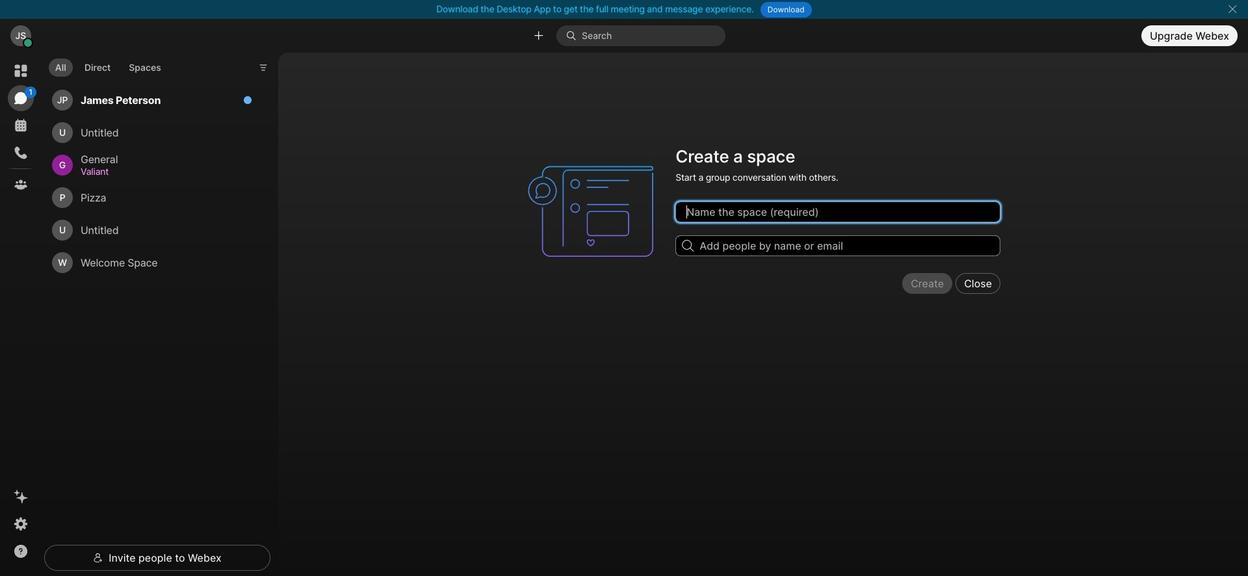 Task type: locate. For each thing, give the bounding box(es) containing it.
tab list
[[46, 51, 171, 81]]

0 vertical spatial untitled list item
[[47, 116, 260, 149]]

Add people by name or email text field
[[676, 236, 1001, 256]]

webex tab list
[[8, 58, 36, 198]]

untitled list item
[[47, 116, 260, 149], [47, 214, 260, 247]]

untitled list item down valiant element
[[47, 214, 260, 247]]

search_18 image
[[682, 240, 694, 252]]

create a space image
[[522, 142, 668, 280]]

untitled list item up valiant element
[[47, 116, 260, 149]]

1 vertical spatial untitled list item
[[47, 214, 260, 247]]

new messages image
[[243, 96, 252, 105]]

navigation
[[0, 53, 42, 576]]

pizza list item
[[47, 182, 260, 214]]

2 untitled list item from the top
[[47, 214, 260, 247]]

cancel_16 image
[[1228, 4, 1238, 14]]



Task type: vqa. For each thing, say whether or not it's contained in the screenshot.
James Peterson, New messages 'list item'
yes



Task type: describe. For each thing, give the bounding box(es) containing it.
james peterson, new messages list item
[[47, 84, 260, 116]]

1 untitled list item from the top
[[47, 116, 260, 149]]

general list item
[[47, 149, 260, 182]]

valiant element
[[81, 165, 245, 179]]

Name the space (required) text field
[[676, 202, 1001, 223]]

welcome space list item
[[47, 247, 260, 279]]



